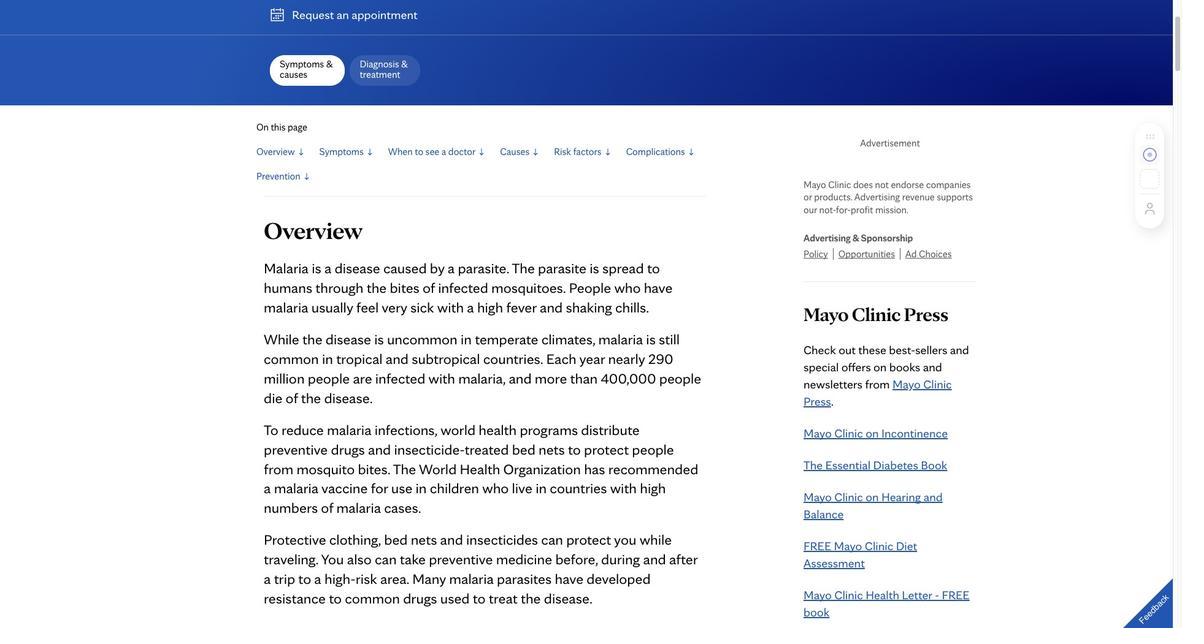 Task type: locate. For each thing, give the bounding box(es) containing it.
with down subtropical
[[429, 370, 455, 387]]

1 horizontal spatial who
[[614, 279, 641, 297]]

to
[[415, 146, 423, 157], [647, 259, 660, 277], [568, 441, 581, 459], [298, 571, 311, 589], [329, 590, 342, 608], [473, 590, 486, 608]]

hearing
[[881, 490, 921, 505]]

nets inside to reduce malaria infections, world health programs distribute preventive drugs and insecticide-treated bed nets to protect people from mosquito bites. the world health organization has recommended a malaria vaccine for use in children who live in countries with high numbers of malaria cases.
[[539, 441, 565, 459]]

on left 'hearing'
[[866, 490, 879, 505]]

a inside the when to see a doctor text field
[[442, 146, 446, 157]]

the essential diabetes book
[[804, 458, 947, 473]]

common inside the while the disease is uncommon in temperate climates, malaria is still common in tropical and subtropical countries. each year nearly 290 million people are infected with malaria, and more than 400,000 people die of the disease.
[[264, 350, 319, 368]]

treat
[[489, 590, 518, 608]]

bed inside protective clothing, bed nets and insecticides can protect you while traveling. you also can take preventive medicine before, during and after a trip to a high-risk area. many malaria parasites have developed resistance to common drugs used to treat the disease.
[[384, 531, 408, 549]]

the inside to reduce malaria infections, world health programs distribute preventive drugs and insecticide-treated bed nets to protect people from mosquito bites. the world health organization has recommended a malaria vaccine for use in children who live in countries with high numbers of malaria cases.
[[393, 460, 416, 478]]

0 horizontal spatial from
[[264, 460, 293, 478]]

0 vertical spatial on
[[874, 360, 887, 375]]

health
[[460, 460, 500, 478], [866, 588, 899, 603]]

0 horizontal spatial infected
[[375, 370, 425, 387]]

0 vertical spatial mayo clinic press
[[804, 303, 948, 326]]

of inside to reduce malaria infections, world health programs distribute preventive drugs and insecticide-treated bed nets to protect people from mosquito bites. the world health organization has recommended a malaria vaccine for use in children who live in countries with high numbers of malaria cases.
[[321, 500, 333, 517]]

mayo clinic press up these
[[804, 303, 948, 326]]

preventive inside protective clothing, bed nets and insecticides can protect you while traveling. you also can take preventive medicine before, during and after a trip to a high-risk area. many malaria parasites have developed resistance to common drugs used to treat the disease.
[[429, 551, 493, 569]]

0 horizontal spatial the
[[393, 460, 416, 478]]

press up sellers
[[904, 303, 948, 326]]

have down before,
[[555, 571, 583, 589]]

malaria up the used
[[449, 571, 494, 589]]

2 vertical spatial on
[[866, 490, 879, 505]]

0 horizontal spatial bed
[[384, 531, 408, 549]]

1 horizontal spatial the
[[512, 259, 535, 277]]

1 horizontal spatial from
[[865, 377, 890, 392]]

disease. inside the while the disease is uncommon in temperate climates, malaria is still common in tropical and subtropical countries. each year nearly 290 million people are infected with malaria, and more than 400,000 people die of the disease.
[[324, 389, 373, 407]]

1 horizontal spatial press
[[904, 303, 948, 326]]

disease up through
[[335, 259, 380, 277]]

traveling.
[[264, 551, 318, 569]]

0 horizontal spatial of
[[286, 389, 298, 407]]

1 vertical spatial of
[[286, 389, 298, 407]]

on this page
[[256, 121, 307, 133]]

or
[[804, 192, 812, 203]]

Mayo Clinic on Incontinence text field
[[804, 425, 948, 442]]

reduce
[[281, 421, 324, 439]]

1 vertical spatial high
[[640, 480, 666, 498]]

preventive inside to reduce malaria infections, world health programs distribute preventive drugs and insecticide-treated bed nets to protect people from mosquito bites. the world health organization has recommended a malaria vaccine for use in children who live in countries with high numbers of malaria cases.
[[264, 441, 328, 459]]

a down parasite.
[[467, 298, 474, 316]]

1 horizontal spatial infected
[[438, 279, 488, 297]]

1 horizontal spatial bed
[[512, 441, 535, 459]]

you
[[321, 551, 344, 569]]

0 horizontal spatial can
[[375, 551, 397, 569]]

1 vertical spatial disease
[[326, 330, 371, 348]]

climates,
[[541, 330, 595, 348]]

clinic inside free mayo clinic diet assessment
[[865, 539, 893, 554]]

2 vertical spatial of
[[321, 500, 333, 517]]

from down to
[[264, 460, 293, 478]]

0 vertical spatial disease
[[335, 259, 380, 277]]

malaria inside protective clothing, bed nets and insecticides can protect you while traveling. you also can take preventive medicine before, during and after a trip to a high-risk area. many malaria parasites have developed resistance to common drugs used to treat the disease.
[[449, 571, 494, 589]]

high
[[477, 298, 503, 316], [640, 480, 666, 498]]

0 horizontal spatial free
[[804, 539, 831, 554]]

0 vertical spatial free
[[804, 539, 831, 554]]

& for diagnosis &
[[401, 58, 408, 70]]

free right -
[[942, 588, 970, 603]]

mayo inside mayo clinic on hearing and balance
[[804, 490, 832, 505]]

of up 'sick'
[[423, 279, 435, 297]]

overview
[[256, 146, 295, 157], [264, 216, 363, 245]]

mayo inside mayo clinic health letter - free book
[[804, 588, 832, 603]]

to down "programs"
[[568, 441, 581, 459]]

0 horizontal spatial preventive
[[264, 441, 328, 459]]

1 horizontal spatial can
[[541, 531, 563, 549]]

malaria inside 'malaria is a disease caused by a parasite. the parasite is spread to humans through the bites of infected mosquitoes. people who have malaria usually feel very sick with a high fever and shaking chills.'
[[264, 298, 308, 316]]

1 horizontal spatial have
[[644, 279, 672, 297]]

appointment
[[352, 7, 417, 22]]

to right spread
[[647, 259, 660, 277]]

1 horizontal spatial health
[[866, 588, 899, 603]]

and down uncommon
[[386, 350, 409, 368]]

on inside mayo clinic on incontinence text field
[[866, 426, 879, 441]]

clinic left diet
[[865, 539, 893, 554]]

& right 'diagnosis'
[[401, 58, 408, 70]]

0 vertical spatial drugs
[[331, 441, 365, 459]]

1 horizontal spatial common
[[345, 590, 400, 608]]

a right "see"
[[442, 146, 446, 157]]

of
[[423, 279, 435, 297], [286, 389, 298, 407], [321, 500, 333, 517]]

resistance
[[264, 590, 326, 608]]

0 vertical spatial symptoms
[[280, 58, 324, 70]]

the up use
[[393, 460, 416, 478]]

preventive
[[264, 441, 328, 459], [429, 551, 493, 569]]

1 vertical spatial press
[[804, 395, 831, 409]]

disease. inside protective clothing, bed nets and insecticides can protect you while traveling. you also can take preventive medicine before, during and after a trip to a high-risk area. many malaria parasites have developed resistance to common drugs used to treat the disease.
[[544, 590, 593, 608]]

1 vertical spatial who
[[482, 480, 509, 498]]

disease up tropical
[[326, 330, 371, 348]]

diet
[[896, 539, 917, 554]]

0 vertical spatial disease.
[[324, 389, 373, 407]]

ad choices
[[905, 249, 952, 260]]

1 vertical spatial health
[[866, 588, 899, 603]]

policy link
[[804, 247, 838, 262]]

0 horizontal spatial common
[[264, 350, 319, 368]]

press down "newsletters" on the right bottom
[[804, 395, 831, 409]]

have inside 'malaria is a disease caused by a parasite. the parasite is spread to humans through the bites of infected mosquitoes. people who have malaria usually feel very sick with a high fever and shaking chills.'
[[644, 279, 672, 297]]

1 vertical spatial from
[[264, 460, 293, 478]]

mayo clinic on incontinence
[[804, 426, 948, 441]]

Risk factors text field
[[554, 145, 602, 159]]

clinic down assessment
[[834, 588, 863, 603]]

Mayo Clinic on Hearing and Balance text field
[[804, 489, 977, 523]]

The Essential Diabetes Book text field
[[804, 457, 947, 474]]

in up subtropical
[[461, 330, 472, 348]]

mayo down books on the right bottom
[[892, 377, 921, 392]]

common up million
[[264, 350, 319, 368]]

Mayo Clinic Health Letter - FREE book text field
[[804, 587, 977, 622]]

also
[[347, 551, 372, 569]]

symptoms left when
[[319, 146, 364, 157]]

in right use
[[416, 480, 427, 498]]

preventive down reduce
[[264, 441, 328, 459]]

0 vertical spatial bed
[[512, 441, 535, 459]]

in right live
[[536, 480, 547, 498]]

nets down "programs"
[[539, 441, 565, 459]]

products.
[[814, 192, 852, 203]]

a up numbers
[[264, 480, 271, 498]]

from
[[865, 377, 890, 392], [264, 460, 293, 478]]

0 vertical spatial of
[[423, 279, 435, 297]]

who down spread
[[614, 279, 641, 297]]

protect inside to reduce malaria infections, world health programs distribute preventive drugs and insecticide-treated bed nets to protect people from mosquito bites. the world health organization has recommended a malaria vaccine for use in children who live in countries with high numbers of malaria cases.
[[584, 441, 629, 459]]

drugs down many at the left bottom
[[403, 590, 437, 608]]

world
[[441, 421, 475, 439]]

ad choices link
[[905, 247, 952, 262]]

free
[[804, 539, 831, 554], [942, 588, 970, 603]]

mayo up or in the top of the page
[[804, 179, 826, 191]]

1 vertical spatial infected
[[375, 370, 425, 387]]

health
[[479, 421, 517, 439]]

2 horizontal spatial the
[[804, 458, 823, 473]]

disease inside 'malaria is a disease caused by a parasite. the parasite is spread to humans through the bites of infected mosquitoes. people who have malaria usually feel very sick with a high fever and shaking chills.'
[[335, 259, 380, 277]]

free mayo clinic diet assessment
[[804, 539, 917, 571]]

and right sellers
[[950, 343, 969, 358]]

on
[[256, 121, 269, 133]]

and up bites. at the left bottom of the page
[[368, 441, 391, 459]]

protect
[[584, 441, 629, 459], [566, 531, 611, 549]]

advertising down 'not'
[[854, 192, 900, 203]]

not-
[[819, 204, 836, 216]]

common down risk
[[345, 590, 400, 608]]

0 horizontal spatial have
[[555, 571, 583, 589]]

preventive up many at the left bottom
[[429, 551, 493, 569]]

clinic inside mayo clinic health letter - free book
[[834, 588, 863, 603]]

shaking
[[566, 298, 612, 316]]

1 vertical spatial advertising
[[804, 233, 851, 244]]

the inside 'malaria is a disease caused by a parasite. the parasite is spread to humans through the bites of infected mosquitoes. people who have malaria usually feel very sick with a high fever and shaking chills.'
[[512, 259, 535, 277]]

prevention
[[256, 170, 300, 182]]

for
[[371, 480, 388, 498]]

of down vaccine
[[321, 500, 333, 517]]

protective
[[264, 531, 326, 549]]

& right causes
[[326, 58, 333, 70]]

disease inside the while the disease is uncommon in temperate climates, malaria is still common in tropical and subtropical countries. each year nearly 290 million people are infected with malaria, and more than 400,000 people die of the disease.
[[326, 330, 371, 348]]

with inside the while the disease is uncommon in temperate climates, malaria is still common in tropical and subtropical countries. each year nearly 290 million people are infected with malaria, and more than 400,000 people die of the disease.
[[429, 370, 455, 387]]

mayo up assessment
[[834, 539, 862, 554]]

1 vertical spatial preventive
[[429, 551, 493, 569]]

0 vertical spatial common
[[264, 350, 319, 368]]

& inside "symptoms & causes"
[[326, 58, 333, 70]]

mayo inside free mayo clinic diet assessment
[[834, 539, 862, 554]]

nets up take
[[411, 531, 437, 549]]

diabetes
[[873, 458, 918, 473]]

0 vertical spatial preventive
[[264, 441, 328, 459]]

2 vertical spatial with
[[610, 480, 637, 498]]

risk
[[554, 146, 571, 157]]

clinic up products.
[[828, 179, 851, 191]]

1 vertical spatial with
[[429, 370, 455, 387]]

can up before,
[[541, 531, 563, 549]]

companies
[[926, 179, 971, 191]]

the left the essential
[[804, 458, 823, 473]]

to left "see"
[[415, 146, 423, 157]]

people
[[569, 279, 611, 297]]

mayo clinic does not endorse companies or products. advertising revenue supports our not-for-profit mission.
[[804, 179, 973, 216]]

infected inside the while the disease is uncommon in temperate climates, malaria is still common in tropical and subtropical countries. each year nearly 290 million people are infected with malaria, and more than 400,000 people die of the disease.
[[375, 370, 425, 387]]

have inside protective clothing, bed nets and insecticides can protect you while traveling. you also can take preventive medicine before, during and after a trip to a high-risk area. many malaria parasites have developed resistance to common drugs used to treat the disease.
[[555, 571, 583, 589]]

on down these
[[874, 360, 887, 375]]

have
[[644, 279, 672, 297], [555, 571, 583, 589]]

symptoms down request at the top left
[[280, 58, 324, 70]]

mayo clinic on hearing and balance
[[804, 490, 943, 522]]

bed inside to reduce malaria infections, world health programs distribute preventive drugs and insecticide-treated bed nets to protect people from mosquito bites. the world health organization has recommended a malaria vaccine for use in children who live in countries with high numbers of malaria cases.
[[512, 441, 535, 459]]

of right "die"
[[286, 389, 298, 407]]

doctor
[[448, 146, 476, 157]]

take
[[400, 551, 426, 569]]

0 horizontal spatial health
[[460, 460, 500, 478]]

on up the essential diabetes book link
[[866, 426, 879, 441]]

0 vertical spatial protect
[[584, 441, 629, 459]]

1 vertical spatial on
[[866, 426, 879, 441]]

page
[[288, 121, 307, 133]]

drugs up mosquito
[[331, 441, 365, 459]]

treatment
[[360, 69, 400, 80]]

drugs inside protective clothing, bed nets and insecticides can protect you while traveling. you also can take preventive medicine before, during and after a trip to a high-risk area. many malaria parasites have developed resistance to common drugs used to treat the disease.
[[403, 590, 437, 608]]

the inside text box
[[804, 458, 823, 473]]

on inside mayo clinic on hearing and balance
[[866, 490, 879, 505]]

organization
[[503, 460, 581, 478]]

distribute
[[581, 421, 640, 439]]

mayo up book
[[804, 588, 832, 603]]

protect down distribute
[[584, 441, 629, 459]]

0 horizontal spatial drugs
[[331, 441, 365, 459]]

on inside 'check out these best-sellers and special offers on books and newsletters from'
[[874, 360, 887, 375]]

0 vertical spatial have
[[644, 279, 672, 297]]

high left fever
[[477, 298, 503, 316]]

symptoms
[[280, 58, 324, 70], [319, 146, 364, 157]]

and down while
[[643, 551, 666, 569]]

not
[[875, 179, 889, 191]]

the down parasites
[[521, 590, 541, 608]]

with right 'sick'
[[437, 298, 464, 316]]

0 horizontal spatial press
[[804, 395, 831, 409]]

1 vertical spatial free
[[942, 588, 970, 603]]

infected
[[438, 279, 488, 297], [375, 370, 425, 387]]

0 vertical spatial health
[[460, 460, 500, 478]]

0 vertical spatial with
[[437, 298, 464, 316]]

1 vertical spatial drugs
[[403, 590, 437, 608]]

to left treat
[[473, 590, 486, 608]]

can up area. at the left bottom of page
[[375, 551, 397, 569]]

disease. down are
[[324, 389, 373, 407]]

free up assessment
[[804, 539, 831, 554]]

sellers
[[915, 343, 947, 358]]

who
[[614, 279, 641, 297], [482, 480, 509, 498]]

1 vertical spatial common
[[345, 590, 400, 608]]

prevention link
[[256, 169, 310, 184]]

free inside mayo clinic health letter - free book
[[942, 588, 970, 603]]

1 vertical spatial have
[[555, 571, 583, 589]]

an
[[337, 7, 349, 22]]

1 vertical spatial nets
[[411, 531, 437, 549]]

of inside the while the disease is uncommon in temperate climates, malaria is still common in tropical and subtropical countries. each year nearly 290 million people are infected with malaria, and more than 400,000 people die of the disease.
[[286, 389, 298, 407]]

0 vertical spatial high
[[477, 298, 503, 316]]

-
[[935, 588, 939, 603]]

risk factors
[[554, 146, 602, 157]]

treated
[[465, 441, 509, 459]]

1 mayo clinic press from the top
[[804, 303, 948, 326]]

1 horizontal spatial free
[[942, 588, 970, 603]]

0 vertical spatial can
[[541, 531, 563, 549]]

have up chills.
[[644, 279, 672, 297]]

1 vertical spatial bed
[[384, 531, 408, 549]]

feel
[[356, 298, 379, 316]]

1 horizontal spatial disease.
[[544, 590, 593, 608]]

clinic up balance
[[834, 490, 863, 505]]

mayo inside mayo clinic does not endorse companies or products. advertising revenue supports our not-for-profit mission.
[[804, 179, 826, 191]]

and down book
[[924, 490, 943, 505]]

1 horizontal spatial preventive
[[429, 551, 493, 569]]

best-
[[889, 343, 915, 358]]

protect inside protective clothing, bed nets and insecticides can protect you while traveling. you also can take preventive medicine before, during and after a trip to a high-risk area. many malaria parasites have developed resistance to common drugs used to treat the disease.
[[566, 531, 611, 549]]

0 vertical spatial nets
[[539, 441, 565, 459]]

Prevention text field
[[256, 169, 300, 184]]

diagnosis & treatment
[[360, 58, 408, 80]]

1 horizontal spatial of
[[321, 500, 333, 517]]

during
[[601, 551, 640, 569]]

1 horizontal spatial nets
[[539, 441, 565, 459]]

parasite
[[538, 259, 586, 277]]

0 horizontal spatial nets
[[411, 531, 437, 549]]

with down recommended
[[610, 480, 637, 498]]

and inside to reduce malaria infections, world health programs distribute preventive drugs and insecticide-treated bed nets to protect people from mosquito bites. the world health organization has recommended a malaria vaccine for use in children who live in countries with high numbers of malaria cases.
[[368, 441, 391, 459]]

0 horizontal spatial who
[[482, 480, 509, 498]]

is up through
[[312, 259, 321, 277]]

0 vertical spatial overview
[[256, 146, 295, 157]]

and down sellers
[[923, 360, 942, 375]]

disease. down before,
[[544, 590, 593, 608]]

the inside protective clothing, bed nets and insecticides can protect you while traveling. you also can take preventive medicine before, during and after a trip to a high-risk area. many malaria parasites have developed resistance to common drugs used to treat the disease.
[[521, 590, 541, 608]]

1 vertical spatial disease.
[[544, 590, 593, 608]]

0 horizontal spatial high
[[477, 298, 503, 316]]

1 vertical spatial protect
[[566, 531, 611, 549]]

factors
[[573, 146, 602, 157]]

bed up take
[[384, 531, 408, 549]]

0 vertical spatial from
[[865, 377, 890, 392]]

malaria up "nearly"
[[598, 330, 643, 348]]

1 horizontal spatial high
[[640, 480, 666, 498]]

FREE Mayo Clinic Diet Assessment text field
[[804, 538, 977, 572]]

0 vertical spatial infected
[[438, 279, 488, 297]]

is up tropical
[[374, 330, 384, 348]]

of inside 'malaria is a disease caused by a parasite. the parasite is spread to humans through the bites of infected mosquitoes. people who have malaria usually feel very sick with a high fever and shaking chills.'
[[423, 279, 435, 297]]

supports
[[937, 192, 973, 203]]

fever
[[506, 298, 537, 316]]

countries.
[[483, 350, 543, 368]]

0 vertical spatial who
[[614, 279, 641, 297]]

1 horizontal spatial &
[[401, 58, 408, 70]]

& up opportunities
[[852, 233, 859, 244]]

our
[[804, 204, 817, 216]]

clinic up these
[[852, 303, 901, 326]]

with inside to reduce malaria infections, world health programs distribute preventive drugs and insecticide-treated bed nets to protect people from mosquito bites. the world health organization has recommended a malaria vaccine for use in children who live in countries with high numbers of malaria cases.
[[610, 480, 637, 498]]

when to see a doctor
[[388, 146, 476, 157]]

0 horizontal spatial &
[[326, 58, 333, 70]]

health left the letter
[[866, 588, 899, 603]]

has
[[584, 460, 605, 478]]

mayo clinic press down offers
[[804, 377, 952, 409]]

symptoms for symptoms & causes
[[280, 58, 324, 70]]

bed up organization
[[512, 441, 535, 459]]

& inside the diagnosis & treatment
[[401, 58, 408, 70]]

usually
[[311, 298, 353, 316]]

overview up malaria
[[264, 216, 363, 245]]

people up recommended
[[632, 441, 674, 459]]

letter
[[902, 588, 932, 603]]

0 horizontal spatial disease.
[[324, 389, 373, 407]]

0 vertical spatial advertising
[[854, 192, 900, 203]]

a right by
[[448, 259, 455, 277]]

Request an appointment text field
[[292, 6, 417, 23]]

mosquitoes.
[[491, 279, 566, 297]]

mayo clinic press
[[804, 303, 948, 326], [804, 377, 952, 409]]

1 vertical spatial symptoms
[[319, 146, 364, 157]]

to reduce malaria infections, world health programs distribute preventive drugs and insecticide-treated bed nets to protect people from mosquito bites. the world health organization has recommended a malaria vaccine for use in children who live in countries with high numbers of malaria cases.
[[264, 421, 698, 517]]

symptoms inside "symptoms & causes"
[[280, 58, 324, 70]]

numbers
[[264, 500, 318, 517]]

mayo up balance
[[804, 490, 832, 505]]

health down treated at the left bottom
[[460, 460, 500, 478]]

1 horizontal spatial drugs
[[403, 590, 437, 608]]

who left live
[[482, 480, 509, 498]]

1 horizontal spatial advertising
[[854, 192, 900, 203]]

the essential diabetes book link
[[804, 457, 947, 474]]

malaria down "humans"
[[264, 298, 308, 316]]

2 horizontal spatial of
[[423, 279, 435, 297]]

drugs
[[331, 441, 365, 459], [403, 590, 437, 608]]

1 vertical spatial mayo clinic press
[[804, 377, 952, 409]]

medicine
[[496, 551, 552, 569]]



Task type: describe. For each thing, give the bounding box(es) containing it.
insecticide-
[[394, 441, 465, 459]]

opportunities link
[[838, 247, 905, 262]]

high inside 'malaria is a disease caused by a parasite. the parasite is spread to humans through the bites of infected mosquitoes. people who have malaria usually feel very sick with a high fever and shaking chills.'
[[477, 298, 503, 316]]

feedback
[[1137, 593, 1171, 627]]

malaria
[[264, 259, 309, 277]]

who inside 'malaria is a disease caused by a parasite. the parasite is spread to humans through the bites of infected mosquitoes. people who have malaria usually feel very sick with a high fever and shaking chills.'
[[614, 279, 641, 297]]

to inside 'malaria is a disease caused by a parasite. the parasite is spread to humans through the bites of infected mosquitoes. people who have malaria usually feel very sick with a high fever and shaking chills.'
[[647, 259, 660, 277]]

and down countries.
[[509, 370, 532, 387]]

used
[[440, 590, 470, 608]]

to right trip
[[298, 571, 311, 589]]

on for hearing
[[866, 490, 879, 505]]

high-
[[324, 571, 356, 589]]

cases.
[[384, 500, 421, 517]]

subtropical
[[412, 350, 480, 368]]

sick
[[410, 298, 434, 316]]

area.
[[380, 571, 409, 589]]

Causes text field
[[500, 145, 530, 159]]

after
[[669, 551, 698, 569]]

more
[[535, 370, 567, 387]]

these
[[858, 343, 886, 358]]

clinic inside mayo clinic on hearing and balance
[[834, 490, 863, 505]]

infections,
[[375, 421, 437, 439]]

mayo clinic health letter - free book link
[[804, 587, 977, 622]]

balance
[[804, 507, 844, 522]]

clinic inside mayo clinic does not endorse companies or products. advertising revenue supports our not-for-profit mission.
[[828, 179, 851, 191]]

malaria,
[[458, 370, 506, 387]]

risk
[[356, 571, 377, 589]]

malaria up numbers
[[274, 480, 318, 498]]

the up reduce
[[301, 389, 321, 407]]

Symptoms text field
[[319, 145, 364, 159]]

does
[[853, 179, 873, 191]]

are
[[353, 370, 372, 387]]

advertising inside mayo clinic does not endorse companies or products. advertising revenue supports our not-for-profit mission.
[[854, 192, 900, 203]]

causes
[[280, 69, 307, 80]]

Overview text field
[[256, 145, 295, 159]]

health inside mayo clinic health letter - free book
[[866, 588, 899, 603]]

many
[[412, 571, 446, 589]]

clothing,
[[329, 531, 381, 549]]

is left still
[[646, 330, 656, 348]]

common inside protective clothing, bed nets and insecticides can protect you while traveling. you also can take preventive medicine before, during and after a trip to a high-risk area. many malaria parasites have developed resistance to common drugs used to treat the disease.
[[345, 590, 400, 608]]

2 mayo clinic press from the top
[[804, 377, 952, 409]]

clinic down sellers
[[923, 377, 952, 392]]

causes link
[[500, 145, 539, 159]]

incontinence
[[881, 426, 948, 441]]

revenue
[[902, 192, 935, 203]]

& for symptoms &
[[326, 58, 333, 70]]

0 vertical spatial press
[[904, 303, 948, 326]]

newsletters
[[804, 377, 862, 392]]

Complications text field
[[626, 145, 685, 159]]

advertisement
[[860, 137, 920, 149]]

a left trip
[[264, 571, 271, 589]]

profit
[[851, 204, 873, 216]]

drugs inside to reduce malaria infections, world health programs distribute preventive drugs and insecticide-treated bed nets to protect people from mosquito bites. the world health organization has recommended a malaria vaccine for use in children who live in countries with high numbers of malaria cases.
[[331, 441, 365, 459]]

is up people
[[590, 259, 599, 277]]

to inside text field
[[415, 146, 423, 157]]

on for incontinence
[[866, 426, 879, 441]]

with inside 'malaria is a disease caused by a parasite. the parasite is spread to humans through the bites of infected mosquitoes. people who have malaria usually feel very sick with a high fever and shaking chills.'
[[437, 298, 464, 316]]

health inside to reduce malaria infections, world health programs distribute preventive drugs and insecticide-treated bed nets to protect people from mosquito bites. the world health organization has recommended a malaria vaccine for use in children who live in countries with high numbers of malaria cases.
[[460, 460, 500, 478]]

from inside 'check out these best-sellers and special offers on books and newsletters from'
[[865, 377, 890, 392]]

people down 290
[[659, 370, 701, 387]]

recommended
[[608, 460, 698, 478]]

2 horizontal spatial &
[[852, 233, 859, 244]]

the right while at the bottom
[[302, 330, 322, 348]]

and up many at the left bottom
[[440, 531, 463, 549]]

diagnosis
[[360, 58, 399, 70]]

malaria inside the while the disease is uncommon in temperate climates, malaria is still common in tropical and subtropical countries. each year nearly 290 million people are infected with malaria, and more than 400,000 people die of the disease.
[[598, 330, 643, 348]]

mosquito
[[297, 460, 355, 478]]

free inside free mayo clinic diet assessment
[[804, 539, 831, 554]]

mission.
[[875, 204, 909, 216]]

protective clothing, bed nets and insecticides can protect you while traveling. you also can take preventive medicine before, during and after a trip to a high-risk area. many malaria parasites have developed resistance to common drugs used to treat the disease.
[[264, 531, 698, 608]]

When to see a doctor text field
[[388, 145, 476, 159]]

when to see a doctor link
[[388, 145, 485, 159]]

by
[[430, 259, 444, 277]]

than
[[570, 370, 598, 387]]

symptoms for symptoms
[[319, 146, 364, 157]]

world
[[419, 460, 457, 478]]

mayo up check
[[804, 303, 849, 326]]

chills.
[[615, 298, 649, 316]]

parasite.
[[458, 259, 509, 277]]

clinic up the essential
[[834, 426, 863, 441]]

use
[[391, 480, 412, 498]]

in left tropical
[[322, 350, 333, 368]]

feedback button
[[1113, 569, 1182, 629]]

policy
[[804, 249, 828, 260]]

and inside 'malaria is a disease caused by a parasite. the parasite is spread to humans through the bites of infected mosquitoes. people who have malaria usually feel very sick with a high fever and shaking chills.'
[[540, 298, 563, 316]]

bites
[[390, 279, 419, 297]]

mayo down .
[[804, 426, 832, 441]]

from inside to reduce malaria infections, world health programs distribute preventive drugs and insecticide-treated bed nets to protect people from mosquito bites. the world health organization has recommended a malaria vaccine for use in children who live in countries with high numbers of malaria cases.
[[264, 460, 293, 478]]

overview inside overview link
[[256, 146, 295, 157]]

.
[[831, 395, 834, 409]]

0 horizontal spatial advertising
[[804, 233, 851, 244]]

high inside to reduce malaria infections, world health programs distribute preventive drugs and insecticide-treated bed nets to protect people from mosquito bites. the world health organization has recommended a malaria vaccine for use in children who live in countries with high numbers of malaria cases.
[[640, 480, 666, 498]]

risk factors link
[[554, 145, 611, 159]]

and inside mayo clinic on hearing and balance
[[924, 490, 943, 505]]

a up through
[[324, 259, 331, 277]]

offers
[[841, 360, 871, 375]]

developed
[[587, 571, 651, 589]]

request an appointment
[[292, 7, 417, 22]]

while
[[264, 330, 299, 348]]

400,000
[[601, 370, 656, 387]]

opportunities
[[838, 249, 895, 260]]

1 vertical spatial can
[[375, 551, 397, 569]]

while
[[640, 531, 672, 549]]

see
[[425, 146, 439, 157]]

check out these best-sellers and special offers on books and newsletters from
[[804, 343, 969, 392]]

mayo clinic press link
[[804, 377, 952, 409]]

malaria up mosquito
[[327, 421, 371, 439]]

people inside to reduce malaria infections, world health programs distribute preventive drugs and insecticide-treated bed nets to protect people from mosquito bites. the world health organization has recommended a malaria vaccine for use in children who live in countries with high numbers of malaria cases.
[[632, 441, 674, 459]]

endorse
[[891, 179, 924, 191]]

causes
[[500, 146, 530, 157]]

through
[[316, 279, 363, 297]]

tropical
[[336, 350, 383, 368]]

special
[[804, 360, 839, 375]]

1 vertical spatial overview
[[264, 216, 363, 245]]

a left high-
[[314, 571, 321, 589]]

infected inside 'malaria is a disease caused by a parasite. the parasite is spread to humans through the bites of infected mosquitoes. people who have malaria usually feel very sick with a high fever and shaking chills.'
[[438, 279, 488, 297]]

a inside to reduce malaria infections, world health programs distribute preventive drugs and insecticide-treated bed nets to protect people from mosquito bites. the world health organization has recommended a malaria vaccine for use in children who live in countries with high numbers of malaria cases.
[[264, 480, 271, 498]]

malaria down vaccine
[[336, 500, 381, 517]]

to inside to reduce malaria infections, world health programs distribute preventive drugs and insecticide-treated bed nets to protect people from mosquito bites. the world health organization has recommended a malaria vaccine for use in children who live in countries with high numbers of malaria cases.
[[568, 441, 581, 459]]

still
[[659, 330, 680, 348]]

complications
[[626, 146, 685, 157]]

people left are
[[308, 370, 350, 387]]

who inside to reduce malaria infections, world health programs distribute preventive drugs and insecticide-treated bed nets to protect people from mosquito bites. the world health organization has recommended a malaria vaccine for use in children who live in countries with high numbers of malaria cases.
[[482, 480, 509, 498]]

book
[[921, 458, 947, 473]]

request an appointment link
[[270, 6, 417, 23]]

die
[[264, 389, 282, 407]]

you
[[614, 531, 636, 549]]

mayo clinic on hearing and balance link
[[804, 489, 977, 523]]

symptoms link
[[319, 145, 373, 159]]

the inside 'malaria is a disease caused by a parasite. the parasite is spread to humans through the bites of infected mosquitoes. people who have malaria usually feel very sick with a high fever and shaking chills.'
[[367, 279, 387, 297]]

request
[[292, 7, 334, 22]]

nets inside protective clothing, bed nets and insecticides can protect you while traveling. you also can take preventive medicine before, during and after a trip to a high-risk area. many malaria parasites have developed resistance to common drugs used to treat the disease.
[[411, 531, 437, 549]]

mayo clinic health letter - free book
[[804, 588, 970, 620]]

to down high-
[[329, 590, 342, 608]]



Task type: vqa. For each thing, say whether or not it's contained in the screenshot.
those
no



